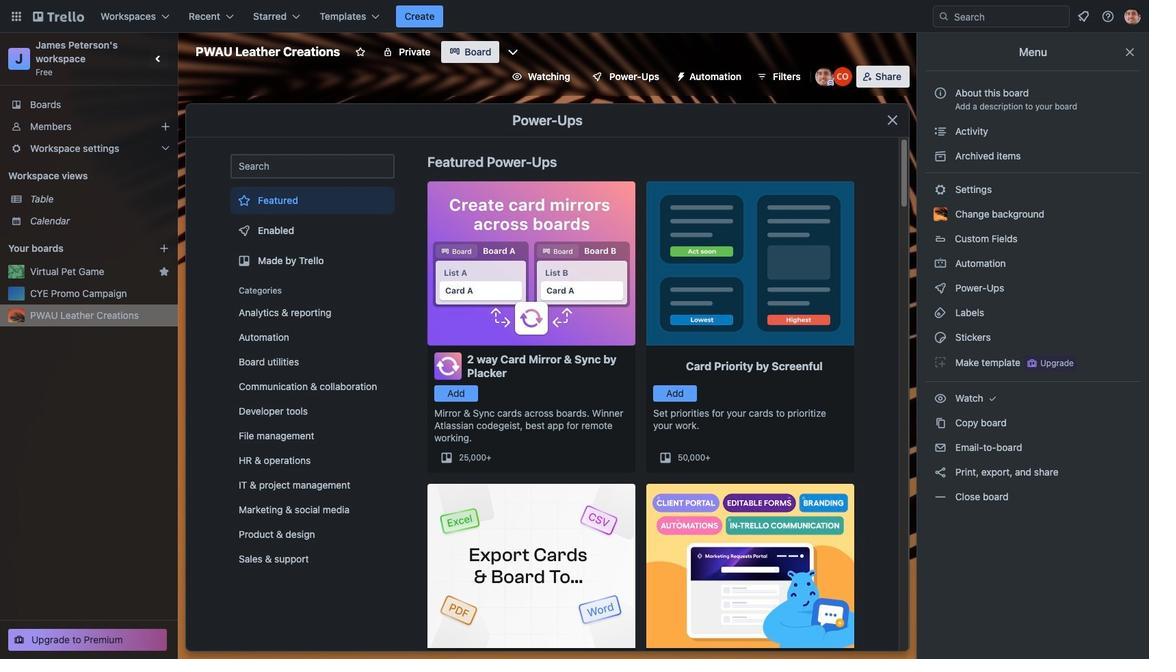 Task type: locate. For each thing, give the bounding box(es) containing it.
Search field
[[950, 7, 1070, 26]]

star or unstar board image
[[355, 47, 366, 57]]

sm image
[[934, 125, 948, 138], [934, 183, 948, 196], [934, 281, 948, 295], [934, 331, 948, 344], [934, 392, 948, 405], [987, 392, 1000, 405], [934, 441, 948, 454], [934, 465, 948, 479], [934, 490, 948, 504]]

your boards with 3 items element
[[8, 240, 138, 257]]

open information menu image
[[1102, 10, 1116, 23]]

add board image
[[159, 243, 170, 254]]

this member is an admin of this board. image
[[828, 80, 834, 86]]

Search text field
[[231, 154, 395, 179]]

customize views image
[[507, 45, 520, 59]]

Board name text field
[[189, 41, 347, 63]]

back to home image
[[33, 5, 84, 27]]

james peterson (jamespeterson93) image
[[816, 67, 835, 86]]

sm image
[[671, 66, 690, 85], [934, 149, 948, 163], [934, 257, 948, 270], [934, 306, 948, 320], [934, 355, 948, 369], [934, 416, 948, 430]]

workspace navigation collapse icon image
[[149, 49, 168, 68]]

christina overa (christinaovera) image
[[834, 67, 853, 86]]

starred icon image
[[159, 266, 170, 277]]



Task type: vqa. For each thing, say whether or not it's contained in the screenshot.
"Generic Name (genericname34)" image
no



Task type: describe. For each thing, give the bounding box(es) containing it.
james peterson (jamespeterson93) image
[[1125, 8, 1142, 25]]

0 notifications image
[[1076, 8, 1092, 25]]

primary element
[[0, 0, 1150, 33]]

search image
[[939, 11, 950, 22]]



